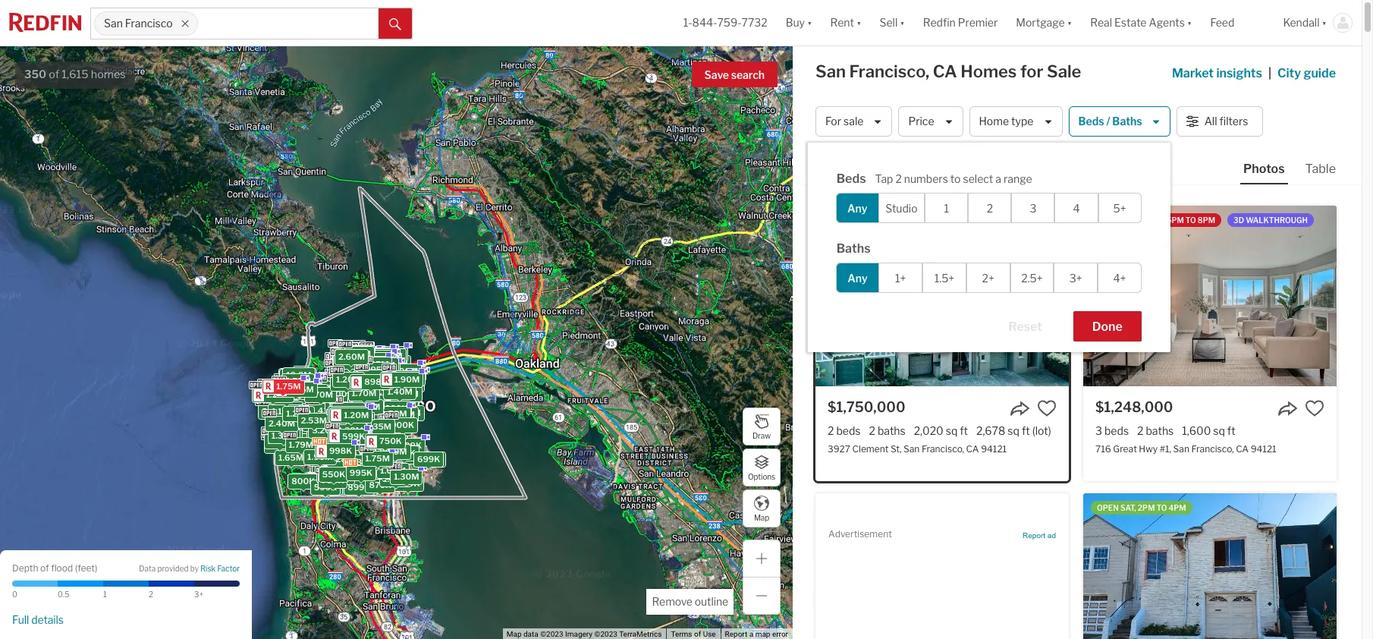 Task type: describe. For each thing, give the bounding box(es) containing it.
listed
[[830, 216, 857, 225]]

numbers
[[905, 172, 949, 185]]

1.07m
[[344, 395, 369, 406]]

options button
[[743, 449, 781, 487]]

2 vertical spatial 3.50m
[[349, 437, 376, 447]]

0 vertical spatial 699k
[[368, 363, 391, 374]]

585k
[[369, 389, 392, 399]]

879k
[[369, 479, 391, 490]]

map
[[756, 630, 771, 638]]

san right #1,
[[1174, 443, 1190, 455]]

1.70m down 1.84m
[[328, 399, 353, 409]]

2 option group from the top
[[836, 263, 1142, 293]]

1 vertical spatial 2.30m
[[313, 441, 339, 452]]

of for 350
[[49, 68, 59, 81]]

1.39m
[[393, 388, 418, 399]]

0 horizontal spatial 2.80m
[[334, 407, 360, 417]]

950k down 840k
[[373, 441, 396, 452]]

5
[[350, 421, 356, 432]]

1 horizontal spatial 1.19m
[[383, 446, 407, 456]]

report for report ad
[[1023, 531, 1046, 540]]

8pm
[[1198, 216, 1216, 225]]

mortgage
[[1017, 16, 1065, 29]]

buy ▾ button
[[777, 0, 822, 46]]

1 vertical spatial 1.48m
[[383, 473, 408, 484]]

a inside dialog
[[996, 172, 1002, 185]]

716
[[1096, 443, 1112, 455]]

2 baths for $1,248,000
[[1138, 424, 1174, 437]]

provided
[[157, 564, 189, 573]]

1 horizontal spatial 2.40m
[[310, 388, 336, 399]]

premier
[[958, 16, 998, 29]]

submit search image
[[389, 18, 402, 30]]

rent ▾
[[831, 16, 862, 29]]

2.39m
[[378, 374, 405, 384]]

1 vertical spatial 1.15m
[[369, 445, 392, 455]]

675k
[[385, 368, 408, 379]]

google image
[[4, 619, 54, 639]]

hwy
[[1140, 443, 1158, 455]]

0 vertical spatial 795k
[[368, 367, 390, 377]]

5.95m
[[305, 418, 332, 429]]

home
[[980, 115, 1009, 128]]

1 vertical spatial 550k
[[367, 447, 391, 457]]

670k
[[352, 376, 375, 386]]

1 vertical spatial 599k
[[342, 431, 365, 441]]

0 vertical spatial 1.43m
[[335, 367, 360, 377]]

2.55m
[[285, 375, 311, 386]]

baths for $1,750,000
[[878, 424, 906, 437]]

0 vertical spatial 949k
[[296, 383, 319, 393]]

done button
[[1074, 311, 1142, 342]]

of for depth
[[40, 562, 49, 573]]

2.5+ radio
[[1011, 263, 1054, 293]]

previous button image
[[828, 289, 843, 304]]

14.4m
[[378, 362, 403, 372]]

0 vertical spatial 2.30m
[[370, 363, 397, 374]]

1 vertical spatial 3+
[[194, 590, 203, 599]]

insights
[[1217, 66, 1263, 80]]

1.5+
[[935, 271, 955, 284]]

0 vertical spatial 4.25m
[[331, 367, 357, 378]]

1 vertical spatial 749k
[[332, 394, 354, 404]]

1 horizontal spatial 3.80m
[[347, 357, 374, 368]]

2 horizontal spatial 2.40m
[[353, 427, 380, 438]]

8.76m
[[377, 362, 403, 372]]

0 vertical spatial to
[[1186, 216, 1197, 225]]

2 horizontal spatial ca
[[1237, 443, 1249, 455]]

3+ radio
[[1054, 263, 1098, 293]]

beds / baths
[[1079, 115, 1143, 128]]

reset
[[1009, 320, 1043, 334]]

0 horizontal spatial 8.50m
[[332, 365, 359, 376]]

1 inside 1 option
[[945, 202, 950, 214]]

0 vertical spatial 750k
[[367, 350, 389, 360]]

1 vertical spatial 895k
[[373, 388, 396, 398]]

full details
[[12, 613, 64, 626]]

0 vertical spatial 3.50m
[[362, 352, 388, 362]]

4+
[[1114, 271, 1127, 284]]

sq for $1,750,000
[[946, 424, 958, 437]]

1.70m down 828k
[[334, 465, 359, 476]]

1.00m
[[380, 465, 406, 476]]

for sale button
[[816, 106, 893, 137]]

1 vertical spatial 795k
[[350, 388, 372, 399]]

0 vertical spatial 3.20m
[[312, 425, 338, 436]]

imagery
[[565, 630, 593, 638]]

1 vertical spatial 1.28m
[[379, 451, 404, 461]]

ft for $1,248,000
[[1228, 424, 1236, 437]]

walkthrough
[[1246, 216, 1308, 225]]

0 horizontal spatial a
[[750, 630, 754, 638]]

0 horizontal spatial baths
[[837, 241, 871, 256]]

0 vertical spatial 599k
[[360, 390, 383, 400]]

1 vertical spatial 4.30m
[[341, 415, 368, 426]]

2 vertical spatial 1
[[103, 590, 107, 599]]

0 vertical spatial 749k
[[385, 374, 408, 385]]

agents
[[1149, 16, 1185, 29]]

factor
[[217, 564, 240, 573]]

12.9m
[[363, 355, 388, 365]]

3 beds
[[1096, 424, 1129, 437]]

545k
[[361, 371, 384, 382]]

3d for 3d & video tour
[[918, 216, 929, 225]]

1 vertical spatial 865k
[[357, 386, 380, 397]]

0 horizontal spatial 1.49m
[[294, 435, 320, 446]]

dialog containing beds
[[808, 143, 1171, 352]]

3 checkbox
[[1012, 193, 1055, 223]]

francisco, down the "1,600 sq ft" at the right of the page
[[1192, 443, 1235, 455]]

photo of 2578 46th ave, san francisco, ca 94116 image
[[1084, 493, 1337, 639]]

800k
[[291, 475, 315, 486]]

by
[[190, 564, 199, 573]]

city
[[1278, 66, 1302, 80]]

1.60m up 828k
[[322, 434, 348, 445]]

3927 clement st, san francisco, ca 94121
[[828, 443, 1007, 455]]

1 horizontal spatial open
[[1128, 216, 1150, 225]]

of for terms
[[694, 630, 701, 638]]

0 vertical spatial 1.19m
[[324, 404, 348, 415]]

1 94121 from the left
[[981, 443, 1007, 455]]

save search button
[[692, 61, 778, 87]]

rent
[[831, 16, 855, 29]]

2 redfin from the left
[[1097, 216, 1126, 225]]

5+
[[1114, 202, 1127, 214]]

1 checkbox
[[925, 193, 969, 223]]

2 baths for $1,750,000
[[869, 424, 906, 437]]

favorite button image for $1,248,000
[[1305, 398, 1325, 418]]

1 vertical spatial 3.50m
[[344, 420, 370, 431]]

beds for $1,750,000
[[837, 424, 861, 437]]

video
[[938, 216, 962, 225]]

0 horizontal spatial ca
[[933, 61, 958, 81]]

redfin
[[923, 16, 956, 29]]

1 vertical spatial to
[[1157, 503, 1168, 512]]

all
[[1205, 115, 1218, 128]]

▾ for mortgage ▾
[[1068, 16, 1073, 29]]

3+ inside option
[[1070, 271, 1083, 284]]

0 horizontal spatial 4
[[365, 366, 371, 376]]

1.84m
[[319, 382, 345, 393]]

0 vertical spatial 1.48m
[[379, 348, 404, 359]]

)
[[95, 562, 97, 573]]

map for map
[[754, 513, 770, 522]]

2 ft from the left
[[1022, 424, 1030, 437]]

4.60m
[[344, 415, 371, 426]]

for
[[826, 115, 842, 128]]

favorite button image for $1,750,000
[[1038, 398, 1057, 418]]

1,600
[[1183, 424, 1212, 437]]

real
[[1091, 16, 1113, 29]]

3d for 3d walkthrough
[[1234, 216, 1245, 225]]

data
[[524, 630, 539, 638]]

25.0m
[[283, 371, 310, 382]]

francisco, down sell ▾ dropdown button
[[850, 61, 930, 81]]

1 vertical spatial 1.09m
[[325, 452, 350, 463]]

beds for beds
[[837, 172, 866, 186]]

table button
[[1303, 161, 1340, 183]]

5 units
[[350, 421, 378, 432]]

2.50m
[[350, 351, 377, 361]]

market insights link
[[1173, 49, 1263, 83]]

sell ▾
[[880, 16, 905, 29]]

select
[[964, 172, 994, 185]]

1 vertical spatial 4.25m
[[326, 411, 352, 422]]

844-
[[693, 16, 718, 29]]

1 vertical spatial 1.69m
[[273, 430, 299, 440]]

2 vertical spatial 2.60m
[[273, 391, 300, 402]]

2 inside 'option'
[[987, 202, 994, 214]]

1.70m down "670k" on the bottom
[[351, 387, 376, 398]]

1.13m
[[351, 456, 374, 467]]

real estate agents ▾ link
[[1091, 0, 1193, 46]]

880k
[[396, 441, 419, 452]]

photo of 716 great hwy #1, san francisco, ca 94121 image
[[1084, 206, 1337, 386]]

1 vertical spatial 2.60m
[[318, 378, 345, 388]]

1 ©2023 from the left
[[541, 630, 564, 638]]

san right st,
[[904, 443, 920, 455]]

0 vertical spatial 1.69m
[[271, 386, 296, 397]]

0 vertical spatial 2.60m
[[338, 351, 365, 361]]

any for studio
[[848, 202, 868, 214]]

314k
[[361, 390, 383, 401]]

1 horizontal spatial 4
[[391, 368, 396, 378]]

1 horizontal spatial 1.58m
[[393, 379, 418, 389]]

1 horizontal spatial 1.49m
[[366, 356, 391, 367]]

advertisement region
[[829, 544, 1057, 639]]

francisco, down "2,020 sq ft"
[[922, 443, 965, 455]]

425k
[[362, 388, 384, 398]]

0 vertical spatial 1.85m
[[289, 384, 314, 395]]

0 vertical spatial 1.28m
[[357, 402, 382, 413]]

589k
[[367, 375, 390, 385]]

1 vertical spatial 3 units
[[346, 403, 374, 413]]

1,615
[[62, 68, 89, 81]]

828k
[[330, 454, 353, 464]]

#1,
[[1160, 443, 1172, 455]]

1 vertical spatial 949k
[[372, 404, 395, 415]]

1 vertical spatial 3.60m
[[310, 430, 337, 441]]

5pm
[[1167, 216, 1185, 225]]

sell
[[880, 16, 898, 29]]

1 vertical spatial 1.43m
[[311, 405, 336, 416]]

1,600 sq ft
[[1183, 424, 1236, 437]]

2 vertical spatial 550k
[[322, 469, 345, 479]]

1 redfin from the left
[[871, 216, 900, 225]]

1 horizontal spatial 8.50m
[[364, 359, 391, 370]]

▾ for kendall ▾
[[1323, 16, 1327, 29]]

▾ for sell ▾
[[900, 16, 905, 29]]

0 horizontal spatial 1.09m
[[296, 413, 321, 423]]

0 horizontal spatial 975k
[[348, 385, 370, 396]]

600k
[[329, 389, 353, 399]]

report for report a map error
[[725, 630, 748, 638]]

968k
[[364, 357, 388, 368]]

san down rent
[[816, 61, 846, 81]]

2.5+
[[1022, 271, 1043, 284]]

850k
[[381, 384, 404, 394]]

1.59m
[[365, 444, 390, 454]]

2.53m
[[301, 415, 327, 425]]

890k
[[395, 451, 418, 461]]

2 checkbox
[[969, 193, 1012, 223]]

716 great hwy #1, san francisco, ca 94121
[[1096, 443, 1277, 455]]

map region
[[0, 0, 846, 639]]

0 vertical spatial 865k
[[366, 366, 389, 377]]

0 horizontal spatial 3.80m
[[315, 426, 342, 437]]

1.60m down 1.38m
[[338, 437, 364, 448]]

1 vertical spatial 1.85m
[[295, 436, 320, 447]]

1.5+ radio
[[923, 263, 967, 293]]

remove outline button
[[647, 589, 734, 615]]

505k
[[370, 389, 393, 400]]

clement
[[853, 443, 889, 455]]

1 horizontal spatial 3.60m
[[344, 348, 371, 359]]

1 vertical spatial 1.33m
[[343, 417, 368, 428]]

2.90m
[[347, 362, 374, 373]]

0 vertical spatial 4.30m
[[346, 402, 373, 413]]



Task type: vqa. For each thing, say whether or not it's contained in the screenshot.
2+
yes



Task type: locate. For each thing, give the bounding box(es) containing it.
dialog
[[808, 143, 1171, 352]]

1.43m down 2.70m
[[335, 367, 360, 377]]

rent ▾ button
[[822, 0, 871, 46]]

899k
[[287, 389, 310, 400], [358, 395, 381, 406], [385, 402, 408, 413], [354, 405, 377, 416], [357, 425, 380, 436], [291, 436, 314, 447], [399, 440, 422, 450], [419, 454, 442, 464], [328, 471, 351, 481], [351, 481, 374, 492], [347, 482, 370, 493]]

©2023 right data
[[541, 630, 564, 638]]

beds
[[837, 424, 861, 437], [1105, 424, 1129, 437]]

1 vertical spatial 3.20m
[[344, 446, 370, 457]]

1 inside map region
[[370, 371, 374, 381]]

1 3d from the left
[[918, 216, 929, 225]]

real estate agents ▾ button
[[1082, 0, 1202, 46]]

1.85m down 5.95m
[[295, 436, 320, 447]]

sale
[[1047, 61, 1082, 81]]

report inside button
[[1023, 531, 1046, 540]]

table
[[1306, 162, 1337, 176]]

1.70m down 1.88m at the left bottom of the page
[[308, 389, 333, 400]]

redfin down studio
[[871, 216, 900, 225]]

779k
[[361, 358, 383, 369]]

1.26m
[[391, 374, 416, 385]]

2.40m down 1.88m at the left bottom of the page
[[310, 388, 336, 399]]

beds up '3927'
[[837, 424, 861, 437]]

1 ▾ from the left
[[808, 16, 812, 29]]

10.00m down 4.65m
[[332, 362, 364, 373]]

next button image
[[1042, 289, 1057, 304]]

beds for $1,248,000
[[1105, 424, 1129, 437]]

1 horizontal spatial 1.09m
[[325, 452, 350, 463]]

2 vertical spatial 3 units
[[355, 429, 383, 439]]

0 horizontal spatial redfin
[[871, 216, 900, 225]]

Studio checkbox
[[879, 193, 925, 223]]

favorite button checkbox
[[1038, 398, 1057, 418]]

0 horizontal spatial 1.58m
[[348, 389, 374, 399]]

1.60m down 600k
[[328, 403, 353, 414]]

buy ▾
[[786, 16, 812, 29]]

750k up 625k
[[379, 435, 402, 446]]

0 horizontal spatial baths
[[878, 424, 906, 437]]

redfin open fri, 5pm to 8pm
[[1097, 216, 1216, 225]]

1 option group from the top
[[836, 193, 1142, 223]]

baths inside button
[[1113, 115, 1143, 128]]

0 vertical spatial baths
[[1113, 115, 1143, 128]]

1 horizontal spatial sq
[[1008, 424, 1020, 437]]

a left range
[[996, 172, 1002, 185]]

1.60m up 1.79m
[[288, 420, 313, 431]]

4.00m
[[345, 368, 372, 378]]

remove san francisco image
[[180, 19, 189, 28]]

san left francisco
[[104, 17, 123, 30]]

3.80m
[[347, 357, 374, 368], [315, 426, 342, 437]]

2 ▾ from the left
[[857, 16, 862, 29]]

0 horizontal spatial 3+
[[194, 590, 203, 599]]

1 horizontal spatial 749k
[[385, 374, 408, 385]]

2,678 sq ft (lot)
[[977, 424, 1052, 437]]

1-844-759-7732
[[684, 16, 768, 29]]

▾ right rent
[[857, 16, 862, 29]]

details
[[31, 613, 64, 626]]

1 horizontal spatial 895k
[[373, 388, 396, 398]]

1.63m
[[352, 458, 377, 468]]

sat,
[[1121, 503, 1137, 512]]

3 units up 4.60m
[[346, 403, 374, 413]]

1 horizontal spatial 94121
[[1251, 443, 1277, 455]]

3+ down by
[[194, 590, 203, 599]]

750k up 785k
[[367, 350, 389, 360]]

1 ft from the left
[[960, 424, 968, 437]]

baths right the / in the top right of the page
[[1113, 115, 1143, 128]]

▾ right agents
[[1188, 16, 1193, 29]]

0 horizontal spatial 749k
[[332, 394, 354, 404]]

map inside button
[[754, 513, 770, 522]]

950k down 900k on the left of page
[[397, 443, 420, 454]]

baths
[[878, 424, 906, 437], [1146, 424, 1174, 437]]

2 baths from the left
[[1146, 424, 1174, 437]]

900k
[[391, 420, 414, 430]]

▾ for rent ▾
[[857, 16, 862, 29]]

1 horizontal spatial ca
[[967, 443, 980, 455]]

1+ radio
[[879, 263, 923, 293]]

report left map
[[725, 630, 748, 638]]

0 horizontal spatial 1.19m
[[324, 404, 348, 415]]

1.30m
[[350, 354, 375, 364], [370, 360, 395, 370], [387, 368, 412, 378], [292, 377, 318, 388], [334, 378, 359, 388], [345, 407, 370, 417], [382, 410, 408, 420], [346, 427, 371, 438], [345, 440, 370, 451], [318, 441, 344, 452], [331, 448, 357, 458], [375, 449, 400, 460], [350, 456, 376, 467], [366, 457, 391, 468], [394, 471, 419, 481]]

0 vertical spatial report
[[1023, 531, 1046, 540]]

1.28m up the 1.00m at the bottom left
[[379, 451, 404, 461]]

1 horizontal spatial ft
[[1022, 424, 1030, 437]]

None search field
[[198, 8, 379, 39]]

beds for beds / baths
[[1079, 115, 1105, 128]]

929k
[[393, 441, 416, 451]]

$1,248,000
[[1096, 399, 1174, 415]]

4 checkbox
[[1055, 193, 1099, 223]]

1.15m down 2.39m
[[376, 385, 399, 395]]

2 baths up st,
[[869, 424, 906, 437]]

1.62m
[[390, 393, 414, 404]]

1 favorite button image from the left
[[1038, 398, 1057, 418]]

map button
[[743, 490, 781, 527]]

6 ▾ from the left
[[1323, 16, 1327, 29]]

Any checkbox
[[836, 193, 879, 223]]

listed by redfin
[[830, 216, 900, 225]]

2.30m
[[370, 363, 397, 374], [313, 441, 339, 452]]

sq right 2,020
[[946, 424, 958, 437]]

4.25m up 1.38m
[[326, 411, 352, 422]]

1 vertical spatial any
[[848, 271, 868, 284]]

0 vertical spatial a
[[996, 172, 1002, 185]]

report ad button
[[1023, 531, 1057, 543]]

1.33m
[[355, 401, 380, 412], [343, 417, 368, 428]]

any for 1+
[[848, 271, 868, 284]]

719k
[[304, 386, 325, 397]]

1 baths from the left
[[878, 424, 906, 437]]

1 horizontal spatial 949k
[[372, 404, 395, 415]]

report a map error
[[725, 630, 789, 638]]

0 horizontal spatial 2 baths
[[869, 424, 906, 437]]

baths up st,
[[878, 424, 906, 437]]

878k
[[394, 372, 417, 382]]

3+ left 4+
[[1070, 271, 1083, 284]]

5 ▾ from the left
[[1188, 16, 1193, 29]]

0 horizontal spatial 2.40m
[[268, 418, 295, 428]]

full
[[12, 613, 29, 626]]

1.15m down 840k
[[369, 445, 392, 455]]

4.25m down 2.70m
[[331, 367, 357, 378]]

2 baths up hwy
[[1138, 424, 1174, 437]]

4 ▾ from the left
[[1068, 16, 1073, 29]]

1 vertical spatial 699k
[[417, 454, 440, 464]]

1 horizontal spatial redfin
[[1097, 216, 1126, 225]]

0 vertical spatial 1.33m
[[355, 401, 380, 412]]

2.80m up 900k on the left of page
[[388, 408, 415, 419]]

0 horizontal spatial to
[[1157, 503, 1168, 512]]

699k
[[368, 363, 391, 374], [417, 454, 440, 464], [397, 478, 420, 489]]

3 inside option
[[1030, 202, 1037, 214]]

810k
[[317, 481, 339, 492]]

open left fri,
[[1128, 216, 1150, 225]]

1 horizontal spatial 3d
[[1234, 216, 1245, 225]]

map for map data ©2023  imagery ©2023 terrametrics
[[507, 630, 522, 638]]

0 vertical spatial of
[[49, 68, 59, 81]]

995k
[[365, 364, 388, 375], [315, 467, 338, 477], [349, 467, 372, 478]]

1.28m down 314k
[[357, 402, 382, 413]]

0 horizontal spatial ©2023
[[541, 630, 564, 638]]

for sale
[[826, 115, 864, 128]]

1 vertical spatial map
[[507, 630, 522, 638]]

0 vertical spatial 3.80m
[[347, 357, 374, 368]]

to right 5pm
[[1186, 216, 1197, 225]]

0 vertical spatial 1.15m
[[376, 385, 399, 395]]

0 horizontal spatial 3.60m
[[310, 430, 337, 441]]

0 horizontal spatial report
[[725, 630, 748, 638]]

baths up #1,
[[1146, 424, 1174, 437]]

map down options
[[754, 513, 770, 522]]

1 beds from the left
[[837, 424, 861, 437]]

0 horizontal spatial open
[[1097, 503, 1119, 512]]

2 horizontal spatial ft
[[1228, 424, 1236, 437]]

1.99m
[[291, 445, 316, 455]]

1 horizontal spatial 1
[[370, 371, 374, 381]]

3.80m up 4.00m
[[347, 357, 374, 368]]

5+ checkbox
[[1099, 193, 1142, 223]]

0 horizontal spatial 10.00m
[[282, 370, 313, 380]]

950k up 988k
[[353, 458, 376, 468]]

3 units up the 545k
[[358, 361, 386, 371]]

1 horizontal spatial map
[[754, 513, 770, 522]]

beds up the 'great'
[[1105, 424, 1129, 437]]

▾ right kendall
[[1323, 16, 1327, 29]]

depth of flood ( feet )
[[12, 562, 97, 573]]

1 horizontal spatial favorite button image
[[1305, 398, 1325, 418]]

2 vertical spatial 699k
[[397, 478, 420, 489]]

1.70m up 5
[[342, 408, 366, 419]]

1.70m down 2.98m
[[326, 420, 351, 430]]

0 horizontal spatial favorite button image
[[1038, 398, 1057, 418]]

1 vertical spatial 1.19m
[[383, 446, 407, 456]]

draw
[[753, 431, 771, 440]]

3.00m
[[391, 366, 418, 376], [380, 373, 407, 384], [347, 399, 374, 409], [337, 404, 364, 414], [330, 407, 357, 418], [358, 411, 385, 422]]

©2023 right imagery
[[595, 630, 618, 638]]

0 horizontal spatial 1
[[103, 590, 107, 599]]

2+ radio
[[967, 263, 1011, 293]]

beds left the / in the top right of the page
[[1079, 115, 1105, 128]]

option group
[[836, 193, 1142, 223], [836, 263, 1142, 293]]

1 horizontal spatial baths
[[1146, 424, 1174, 437]]

favorite button image
[[1038, 398, 1057, 418], [1305, 398, 1325, 418]]

report ad
[[1023, 531, 1057, 540]]

1 horizontal spatial 3+
[[1070, 271, 1083, 284]]

2.80m
[[334, 407, 360, 417], [388, 408, 415, 419]]

3d & video tour
[[918, 216, 985, 225]]

2.60m up 8.25m
[[338, 351, 365, 361]]

0 vertical spatial 895k
[[343, 359, 366, 370]]

1.65m
[[363, 359, 389, 369], [370, 364, 395, 374], [340, 409, 365, 420], [278, 452, 303, 462]]

3 ▾ from the left
[[900, 16, 905, 29]]

sq
[[946, 424, 958, 437], [1008, 424, 1020, 437], [1214, 424, 1226, 437]]

3 units up "1.59m"
[[355, 429, 383, 439]]

buy
[[786, 16, 805, 29]]

1 horizontal spatial 2.80m
[[388, 408, 415, 419]]

1 vertical spatial 1.49m
[[294, 435, 320, 446]]

1.69m
[[271, 386, 296, 397], [273, 430, 299, 440]]

1 horizontal spatial 10.00m
[[332, 362, 364, 373]]

0 vertical spatial any
[[848, 202, 868, 214]]

3.20m down 778k
[[312, 425, 338, 436]]

950k down 4.60m
[[339, 429, 362, 439]]

st,
[[891, 443, 902, 455]]

open sat, 2pm to 4pm
[[1097, 503, 1187, 512]]

beds up any option
[[837, 172, 866, 186]]

2 horizontal spatial sq
[[1214, 424, 1226, 437]]

94121
[[981, 443, 1007, 455], [1251, 443, 1277, 455]]

home type
[[980, 115, 1034, 128]]

4 inside "checkbox"
[[1074, 202, 1080, 214]]

825k
[[313, 481, 336, 492]]

1 horizontal spatial 2 baths
[[1138, 424, 1174, 437]]

1 vertical spatial 3.80m
[[315, 426, 342, 437]]

1 vertical spatial baths
[[837, 241, 871, 256]]

ft left "(lot)" at the right bottom
[[1022, 424, 1030, 437]]

1.69m up 1.99m
[[273, 430, 299, 440]]

949k down the 505k
[[372, 404, 395, 415]]

3.60m up 2.90m
[[344, 348, 371, 359]]

1.60m down 1.62m
[[386, 406, 411, 416]]

10.00m up 719k on the bottom of page
[[282, 370, 313, 380]]

0 horizontal spatial beds
[[837, 172, 866, 186]]

1 horizontal spatial to
[[1186, 216, 1197, 225]]

1.43m up 5.95m
[[311, 405, 336, 416]]

2.80m down 1.07m
[[334, 407, 360, 417]]

1 horizontal spatial 975k
[[375, 385, 398, 395]]

2 ©2023 from the left
[[595, 630, 618, 638]]

ft for $1,750,000
[[960, 424, 968, 437]]

1.69m down the 2.55m
[[271, 386, 296, 397]]

2 2 baths from the left
[[1138, 424, 1174, 437]]

1 sq from the left
[[946, 424, 958, 437]]

1 2 baths from the left
[[869, 424, 906, 437]]

4.25m
[[331, 367, 357, 378], [326, 411, 352, 422]]

ft right 1,600
[[1228, 424, 1236, 437]]

sq right the "2,678"
[[1008, 424, 1020, 437]]

1.09m down 719k on the bottom of page
[[296, 413, 321, 423]]

2.40m
[[310, 388, 336, 399], [268, 418, 295, 428], [353, 427, 380, 438]]

beds inside button
[[1079, 115, 1105, 128]]

1 horizontal spatial 3.20m
[[344, 446, 370, 457]]

1 vertical spatial 1
[[370, 371, 374, 381]]

sq for $1,248,000
[[1214, 424, 1226, 437]]

1.60m
[[332, 398, 357, 409], [328, 403, 353, 414], [386, 406, 411, 416], [288, 420, 313, 431], [322, 434, 348, 445], [338, 437, 364, 448]]

1.85m down 25.0m
[[289, 384, 314, 395]]

629k
[[338, 430, 361, 441]]

4+ radio
[[1098, 263, 1142, 293]]

2pm
[[1138, 503, 1156, 512]]

1.60m down 1.84m
[[332, 398, 357, 409]]

778k
[[309, 406, 331, 417]]

Any radio
[[836, 263, 880, 293]]

sq right 1,600
[[1214, 424, 1226, 437]]

1.09m
[[296, 413, 321, 423], [325, 452, 350, 463]]

1 vertical spatial 2.25m
[[354, 426, 380, 436]]

any up by
[[848, 202, 868, 214]]

ft left the "2,678"
[[960, 424, 968, 437]]

baths for $1,248,000
[[1146, 424, 1174, 437]]

1.68m
[[344, 360, 369, 370], [331, 429, 356, 440], [267, 435, 293, 446], [330, 445, 356, 455]]

2,678
[[977, 424, 1006, 437]]

of right the 350
[[49, 68, 59, 81]]

3.60m
[[344, 348, 371, 359], [310, 430, 337, 441]]

2 vertical spatial 599k
[[314, 482, 337, 492]]

0 horizontal spatial 895k
[[343, 359, 366, 370]]

0 vertical spatial 550k
[[357, 357, 380, 368]]

of left use on the right of page
[[694, 630, 701, 638]]

2 sq from the left
[[1008, 424, 1020, 437]]

▾ right mortgage
[[1068, 16, 1073, 29]]

2 beds from the left
[[1105, 424, 1129, 437]]

▾ for buy ▾
[[808, 16, 812, 29]]

3.20m up 1.63m
[[344, 446, 370, 457]]

2 favorite button image from the left
[[1305, 398, 1325, 418]]

a left map
[[750, 630, 754, 638]]

2.48m
[[335, 368, 361, 379]]

favorite button checkbox
[[1305, 398, 1325, 418]]

2.60m up 759k
[[318, 378, 345, 388]]

0 horizontal spatial sq
[[946, 424, 958, 437]]

map left data
[[507, 630, 522, 638]]

0 vertical spatial 2.25m
[[334, 389, 360, 400]]

of left "flood"
[[40, 562, 49, 573]]

1
[[945, 202, 950, 214], [370, 371, 374, 381], [103, 590, 107, 599]]

1 horizontal spatial a
[[996, 172, 1002, 185]]

photo of 3927 clement st, san francisco, ca 94121 image
[[816, 206, 1069, 386]]

0 horizontal spatial 2.30m
[[313, 441, 339, 452]]

0 vertical spatial beds
[[1079, 115, 1105, 128]]

2.40m up 1.29m
[[268, 418, 295, 428]]

1 vertical spatial report
[[725, 630, 748, 638]]

1 horizontal spatial 2.30m
[[370, 363, 397, 374]]

0 horizontal spatial ft
[[960, 424, 968, 437]]

any left 1+ option
[[848, 271, 868, 284]]

price button
[[899, 106, 964, 137]]

2 3d from the left
[[1234, 216, 1245, 225]]

3.60m down 5.95m
[[310, 430, 337, 441]]

1 vertical spatial option group
[[836, 263, 1142, 293]]

1.58m
[[393, 379, 418, 389], [348, 389, 374, 399]]

3 sq from the left
[[1214, 424, 1226, 437]]

1.75m
[[389, 371, 413, 382], [347, 373, 372, 384], [276, 381, 301, 391], [312, 427, 337, 438], [365, 453, 390, 464], [369, 454, 393, 465]]

report a map error link
[[725, 630, 789, 638]]

2.60m down the 2.55m
[[273, 391, 300, 402]]

975k
[[375, 385, 398, 395], [348, 385, 370, 396]]

0 vertical spatial 3 units
[[358, 361, 386, 371]]

1.48m down "890k"
[[383, 473, 408, 484]]

mortgage ▾
[[1017, 16, 1073, 29]]

1.43m
[[335, 367, 360, 377], [311, 405, 336, 416]]

0 vertical spatial 3+
[[1070, 271, 1083, 284]]

1 vertical spatial 750k
[[379, 435, 402, 446]]

▾
[[808, 16, 812, 29], [857, 16, 862, 29], [900, 16, 905, 29], [1068, 16, 1073, 29], [1188, 16, 1193, 29], [1323, 16, 1327, 29]]

1.09m up 988k
[[325, 452, 350, 463]]

2.40m down 4.60m
[[353, 427, 380, 438]]

0
[[12, 590, 17, 599]]

all filters
[[1205, 115, 1249, 128]]

1.85m
[[289, 384, 314, 395], [295, 436, 320, 447]]

▾ right buy
[[808, 16, 812, 29]]

redfin down 5+
[[1097, 216, 1126, 225]]

3 ft from the left
[[1228, 424, 1236, 437]]

2,020 sq ft
[[914, 424, 968, 437]]

to right the 2pm at bottom right
[[1157, 503, 1168, 512]]

great
[[1114, 443, 1138, 455]]

2 94121 from the left
[[1251, 443, 1277, 455]]

market
[[1173, 66, 1214, 80]]

filters
[[1220, 115, 1249, 128]]

3.80m down 2.53m
[[315, 426, 342, 437]]

3d right the 8pm
[[1234, 216, 1245, 225]]



